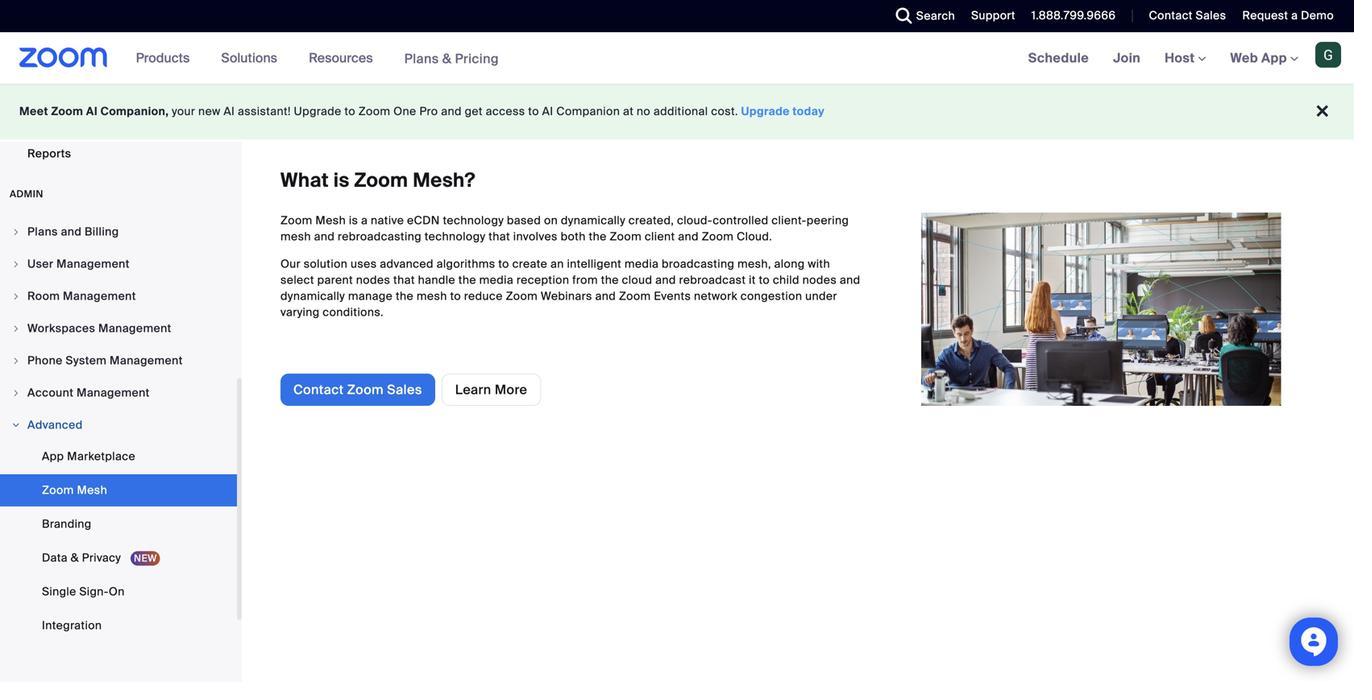 Task type: describe. For each thing, give the bounding box(es) containing it.
app inside advanced menu
[[42, 449, 64, 464]]

zoom down reception at top
[[506, 289, 538, 304]]

reports
[[27, 146, 71, 161]]

1 ai from the left
[[86, 104, 98, 119]]

right image for plans
[[11, 227, 21, 237]]

data & privacy
[[42, 551, 124, 566]]

varying
[[281, 305, 320, 320]]

companion
[[556, 104, 620, 119]]

to down the handle
[[450, 289, 461, 304]]

products
[[136, 50, 190, 67]]

on
[[109, 585, 125, 600]]

data
[[42, 551, 68, 566]]

webinars
[[541, 289, 592, 304]]

and down cloud-
[[678, 229, 699, 244]]

and inside meet zoom ai companion, footer
[[441, 104, 462, 119]]

contact sales
[[1149, 8, 1226, 23]]

products button
[[136, 32, 197, 84]]

join
[[1113, 50, 1141, 67]]

0 vertical spatial sales
[[1196, 8, 1226, 23]]

workspaces management
[[27, 321, 171, 336]]

resources button
[[309, 32, 380, 84]]

1 vertical spatial technology
[[425, 229, 486, 244]]

host
[[1165, 50, 1198, 67]]

along
[[774, 257, 805, 272]]

data & privacy link
[[0, 542, 237, 575]]

phone
[[27, 353, 63, 368]]

learn more
[[455, 382, 527, 399]]

assistant!
[[238, 104, 291, 119]]

support
[[971, 8, 1015, 23]]

zoom mesh is a native ecdn technology based on dynamically created, cloud-controlled client-peering mesh and rebroadcasting technology that involves both the zoom client and zoom cloud.
[[281, 213, 849, 244]]

demo
[[1301, 8, 1334, 23]]

the inside 'zoom mesh is a native ecdn technology based on dynamically created, cloud-controlled client-peering mesh and rebroadcasting technology that involves both the zoom client and zoom cloud.'
[[589, 229, 607, 244]]

plans and billing menu item
[[0, 217, 237, 247]]

plans for plans & pricing
[[404, 50, 439, 67]]

zoom inside advanced menu
[[42, 483, 74, 498]]

today
[[793, 104, 825, 119]]

web
[[1231, 50, 1258, 67]]

single sign-on link
[[0, 576, 237, 609]]

zoom down cloud-
[[702, 229, 734, 244]]

involves
[[513, 229, 558, 244]]

rebroadcast
[[679, 273, 746, 288]]

is inside 'zoom mesh is a native ecdn technology based on dynamically created, cloud-controlled client-peering mesh and rebroadcasting technology that involves both the zoom client and zoom cloud.'
[[349, 213, 358, 228]]

zoom down "conditions."
[[347, 382, 384, 399]]

learn more link
[[442, 374, 541, 406]]

branding
[[42, 517, 92, 532]]

banner containing products
[[0, 32, 1354, 85]]

contact for contact sales
[[1149, 8, 1193, 23]]

phone system management
[[27, 353, 183, 368]]

to right it
[[759, 273, 770, 288]]

that inside our solution uses advanced algorithms to create an intelligent media broadcasting mesh, along with select parent nodes that handle the media reception from the cloud and rebroadcast it to child nodes and dynamically manage the mesh to reduce zoom webinars and zoom events network congestion under varying conditions.
[[393, 273, 415, 288]]

reception
[[517, 273, 569, 288]]

mesh?
[[413, 168, 475, 193]]

a inside 'zoom mesh is a native ecdn technology based on dynamically created, cloud-controlled client-peering mesh and rebroadcasting technology that involves both the zoom client and zoom cloud.'
[[361, 213, 368, 228]]

dynamically inside 'zoom mesh is a native ecdn technology based on dynamically created, cloud-controlled client-peering mesh and rebroadcasting technology that involves both the zoom client and zoom cloud.'
[[561, 213, 626, 228]]

right image for phone
[[11, 356, 21, 366]]

reduce
[[464, 289, 503, 304]]

get
[[465, 104, 483, 119]]

user
[[27, 257, 53, 272]]

advanced
[[27, 418, 83, 433]]

ecdn
[[407, 213, 440, 228]]

conditions.
[[323, 305, 384, 320]]

mesh for zoom mesh
[[77, 483, 107, 498]]

join link
[[1101, 32, 1153, 84]]

cloud-
[[677, 213, 713, 228]]

learn
[[455, 382, 491, 399]]

with
[[808, 257, 830, 272]]

upgrade today link
[[741, 104, 825, 119]]

request a demo
[[1242, 8, 1334, 23]]

plans for plans and billing
[[27, 224, 58, 239]]

dynamically inside our solution uses advanced algorithms to create an intelligent media broadcasting mesh, along with select parent nodes that handle the media reception from the cloud and rebroadcast it to child nodes and dynamically manage the mesh to reduce zoom webinars and zoom events network congestion under varying conditions.
[[281, 289, 345, 304]]

billing
[[85, 224, 119, 239]]

web app button
[[1231, 50, 1299, 67]]

privacy
[[82, 551, 121, 566]]

0 vertical spatial is
[[334, 168, 350, 193]]

app marketplace
[[42, 449, 135, 464]]

what is zoom mesh?
[[281, 168, 475, 193]]

congestion
[[741, 289, 802, 304]]

phone system management menu item
[[0, 346, 237, 376]]

1 vertical spatial media
[[479, 273, 514, 288]]

mesh inside our solution uses advanced algorithms to create an intelligent media broadcasting mesh, along with select parent nodes that handle the media reception from the cloud and rebroadcast it to child nodes and dynamically manage the mesh to reduce zoom webinars and zoom events network congestion under varying conditions.
[[417, 289, 447, 304]]

and up events
[[655, 273, 676, 288]]

room
[[27, 289, 60, 304]]

reports link
[[0, 138, 237, 170]]

management for workspaces management
[[98, 321, 171, 336]]

network
[[694, 289, 738, 304]]

peering
[[807, 213, 849, 228]]

client
[[645, 229, 675, 244]]

cost.
[[711, 104, 738, 119]]

rebroadcasting
[[338, 229, 422, 244]]

broadcasting
[[662, 257, 735, 272]]

2 nodes from the left
[[803, 273, 837, 288]]

0 vertical spatial technology
[[443, 213, 504, 228]]

& for data
[[71, 551, 79, 566]]

at
[[623, 104, 634, 119]]

created,
[[629, 213, 674, 228]]

solution
[[304, 257, 348, 272]]

zoom down cloud
[[619, 289, 651, 304]]

single sign-on
[[42, 585, 125, 600]]

parent
[[317, 273, 353, 288]]

resources
[[309, 50, 373, 67]]

1 vertical spatial sales
[[387, 382, 422, 399]]

zoom mesh
[[42, 483, 107, 498]]



Task type: vqa. For each thing, say whether or not it's contained in the screenshot.
Laser image
no



Task type: locate. For each thing, give the bounding box(es) containing it.
zoom mesh link
[[0, 475, 237, 507]]

0 horizontal spatial app
[[42, 449, 64, 464]]

cloud
[[622, 273, 652, 288]]

& right the data
[[71, 551, 79, 566]]

to down resources dropdown button at the top of the page
[[345, 104, 355, 119]]

0 horizontal spatial &
[[71, 551, 79, 566]]

mesh inside 'zoom mesh is a native ecdn technology based on dynamically created, cloud-controlled client-peering mesh and rebroadcasting technology that involves both the zoom client and zoom cloud.'
[[281, 229, 311, 244]]

events
[[654, 289, 691, 304]]

1 vertical spatial is
[[349, 213, 358, 228]]

contact for contact zoom sales
[[293, 382, 344, 399]]

select
[[281, 273, 314, 288]]

a
[[1291, 8, 1298, 23], [361, 213, 368, 228]]

workspaces
[[27, 321, 95, 336]]

1 vertical spatial a
[[361, 213, 368, 228]]

based
[[507, 213, 541, 228]]

host button
[[1165, 50, 1206, 67]]

controlled
[[713, 213, 769, 228]]

contact up the host
[[1149, 8, 1193, 23]]

4 right image from the top
[[11, 389, 21, 398]]

room management menu item
[[0, 281, 237, 312]]

pro
[[419, 104, 438, 119]]

1 vertical spatial contact
[[293, 382, 344, 399]]

zoom
[[51, 104, 83, 119], [358, 104, 390, 119], [354, 168, 408, 193], [281, 213, 313, 228], [610, 229, 642, 244], [702, 229, 734, 244], [506, 289, 538, 304], [619, 289, 651, 304], [347, 382, 384, 399], [42, 483, 74, 498]]

2 right image from the top
[[11, 260, 21, 269]]

that down advanced
[[393, 273, 415, 288]]

1 horizontal spatial dynamically
[[561, 213, 626, 228]]

and down from
[[595, 289, 616, 304]]

1 horizontal spatial upgrade
[[741, 104, 790, 119]]

zoom right the "meet"
[[51, 104, 83, 119]]

schedule
[[1028, 50, 1089, 67]]

0 horizontal spatial plans
[[27, 224, 58, 239]]

mesh
[[316, 213, 346, 228], [77, 483, 107, 498]]

5 right image from the top
[[11, 421, 21, 430]]

to
[[345, 104, 355, 119], [528, 104, 539, 119], [498, 257, 509, 272], [759, 273, 770, 288], [450, 289, 461, 304]]

0 vertical spatial right image
[[11, 324, 21, 334]]

management for account management
[[77, 386, 150, 401]]

media up cloud
[[625, 257, 659, 272]]

zoom logo image
[[19, 48, 108, 68]]

search
[[916, 8, 955, 23]]

app right the web
[[1262, 50, 1287, 67]]

plans inside product information navigation
[[404, 50, 439, 67]]

zoom up branding
[[42, 483, 74, 498]]

& inside product information navigation
[[442, 50, 452, 67]]

access
[[486, 104, 525, 119]]

new
[[198, 104, 221, 119]]

2 right image from the top
[[11, 356, 21, 366]]

plans & pricing
[[404, 50, 499, 67]]

meet zoom ai companion, footer
[[0, 84, 1354, 139]]

app inside meetings navigation
[[1262, 50, 1287, 67]]

and up solution
[[314, 229, 335, 244]]

branding link
[[0, 509, 237, 541]]

dynamically up varying
[[281, 289, 345, 304]]

right image left advanced
[[11, 421, 21, 430]]

integration
[[42, 619, 102, 634]]

upgrade down product information navigation
[[294, 104, 342, 119]]

1 vertical spatial mesh
[[77, 483, 107, 498]]

create
[[512, 257, 548, 272]]

a left demo
[[1291, 8, 1298, 23]]

0 horizontal spatial mesh
[[281, 229, 311, 244]]

right image for room
[[11, 292, 21, 301]]

plans
[[404, 50, 439, 67], [27, 224, 58, 239]]

a up "rebroadcasting"
[[361, 213, 368, 228]]

1 upgrade from the left
[[294, 104, 342, 119]]

account
[[27, 386, 74, 401]]

0 horizontal spatial that
[[393, 273, 415, 288]]

user management menu item
[[0, 249, 237, 280]]

and left get
[[441, 104, 462, 119]]

& inside advanced menu
[[71, 551, 79, 566]]

mesh inside 'zoom mesh is a native ecdn technology based on dynamically created, cloud-controlled client-peering mesh and rebroadcasting technology that involves both the zoom client and zoom cloud.'
[[316, 213, 346, 228]]

right image inside phone system management menu item
[[11, 356, 21, 366]]

account management
[[27, 386, 150, 401]]

profile picture image
[[1316, 42, 1341, 68]]

plans up meet zoom ai companion, your new ai assistant! upgrade to zoom one pro and get access to ai companion at no additional cost. upgrade today
[[404, 50, 439, 67]]

sales
[[1196, 8, 1226, 23], [387, 382, 422, 399]]

app down advanced
[[42, 449, 64, 464]]

schedule link
[[1016, 32, 1101, 84]]

0 vertical spatial dynamically
[[561, 213, 626, 228]]

mesh up solution
[[316, 213, 346, 228]]

to left create
[[498, 257, 509, 272]]

media
[[625, 257, 659, 272], [479, 273, 514, 288]]

right image for workspaces
[[11, 324, 21, 334]]

sales left learn
[[387, 382, 422, 399]]

zoom down created,
[[610, 229, 642, 244]]

request
[[1242, 8, 1288, 23]]

nodes down with
[[803, 273, 837, 288]]

contact
[[1149, 8, 1193, 23], [293, 382, 344, 399]]

media up reduce
[[479, 273, 514, 288]]

0 vertical spatial app
[[1262, 50, 1287, 67]]

zoom left one
[[358, 104, 390, 119]]

0 vertical spatial media
[[625, 257, 659, 272]]

plans up user
[[27, 224, 58, 239]]

and down peering
[[840, 273, 860, 288]]

0 vertical spatial plans
[[404, 50, 439, 67]]

1 horizontal spatial media
[[625, 257, 659, 272]]

mesh for zoom mesh is a native ecdn technology based on dynamically created, cloud-controlled client-peering mesh and rebroadcasting technology that involves both the zoom client and zoom cloud.
[[316, 213, 346, 228]]

an
[[551, 257, 564, 272]]

1 horizontal spatial mesh
[[417, 289, 447, 304]]

right image inside room management menu item
[[11, 292, 21, 301]]

single
[[42, 585, 76, 600]]

that inside 'zoom mesh is a native ecdn technology based on dynamically created, cloud-controlled client-peering mesh and rebroadcasting technology that involves both the zoom client and zoom cloud.'
[[489, 229, 510, 244]]

management down billing
[[56, 257, 130, 272]]

the down advanced
[[396, 289, 414, 304]]

&
[[442, 50, 452, 67], [71, 551, 79, 566]]

1 vertical spatial &
[[71, 551, 79, 566]]

additional
[[654, 104, 708, 119]]

management for room management
[[63, 289, 136, 304]]

solutions button
[[221, 32, 285, 84]]

the down intelligent
[[601, 273, 619, 288]]

app marketplace link
[[0, 441, 237, 473]]

0 horizontal spatial a
[[361, 213, 368, 228]]

1 vertical spatial that
[[393, 273, 415, 288]]

zoom down what
[[281, 213, 313, 228]]

1 horizontal spatial that
[[489, 229, 510, 244]]

& for plans
[[442, 50, 452, 67]]

child
[[773, 273, 800, 288]]

what
[[281, 168, 329, 193]]

technology
[[443, 213, 504, 228], [425, 229, 486, 244]]

0 horizontal spatial mesh
[[77, 483, 107, 498]]

0 horizontal spatial upgrade
[[294, 104, 342, 119]]

right image
[[11, 227, 21, 237], [11, 260, 21, 269], [11, 292, 21, 301], [11, 389, 21, 398], [11, 421, 21, 430]]

from
[[572, 273, 598, 288]]

3 ai from the left
[[542, 104, 553, 119]]

our solution uses advanced algorithms to create an intelligent media broadcasting mesh, along with select parent nodes that handle the media reception from the cloud and rebroadcast it to child nodes and dynamically manage the mesh to reduce zoom webinars and zoom events network congestion under varying conditions.
[[281, 257, 860, 320]]

sales up host dropdown button
[[1196, 8, 1226, 23]]

right image down admin at the left top
[[11, 227, 21, 237]]

right image for account
[[11, 389, 21, 398]]

plans inside menu item
[[27, 224, 58, 239]]

advanced menu
[[0, 441, 237, 644]]

admin menu menu
[[0, 217, 237, 646]]

mesh up our
[[281, 229, 311, 244]]

0 vertical spatial that
[[489, 229, 510, 244]]

& left pricing on the top of the page
[[442, 50, 452, 67]]

contact sales link
[[1137, 0, 1230, 32], [1149, 8, 1226, 23]]

the down algorithms at the top
[[458, 273, 476, 288]]

0 horizontal spatial ai
[[86, 104, 98, 119]]

0 horizontal spatial sales
[[387, 382, 422, 399]]

advanced
[[380, 257, 434, 272]]

management down phone system management menu item
[[77, 386, 150, 401]]

native
[[371, 213, 404, 228]]

the right both
[[589, 229, 607, 244]]

dynamically up both
[[561, 213, 626, 228]]

that down based
[[489, 229, 510, 244]]

it
[[749, 273, 756, 288]]

mesh inside advanced menu
[[77, 483, 107, 498]]

banner
[[0, 32, 1354, 85]]

2 ai from the left
[[224, 104, 235, 119]]

1 vertical spatial plans
[[27, 224, 58, 239]]

under
[[805, 289, 837, 304]]

ai left companion,
[[86, 104, 98, 119]]

3 right image from the top
[[11, 292, 21, 301]]

cloud.
[[737, 229, 772, 244]]

app
[[1262, 50, 1287, 67], [42, 449, 64, 464]]

management for user management
[[56, 257, 130, 272]]

1 horizontal spatial nodes
[[803, 273, 837, 288]]

uses
[[351, 257, 377, 272]]

0 horizontal spatial contact
[[293, 382, 344, 399]]

pricing
[[455, 50, 499, 67]]

plans & pricing link
[[404, 50, 499, 67], [404, 50, 499, 67]]

both
[[561, 229, 586, 244]]

marketplace
[[67, 449, 135, 464]]

0 vertical spatial mesh
[[281, 229, 311, 244]]

and
[[441, 104, 462, 119], [61, 224, 82, 239], [314, 229, 335, 244], [678, 229, 699, 244], [655, 273, 676, 288], [840, 273, 860, 288], [595, 289, 616, 304]]

0 horizontal spatial dynamically
[[281, 289, 345, 304]]

on
[[544, 213, 558, 228]]

1 horizontal spatial mesh
[[316, 213, 346, 228]]

mesh down the handle
[[417, 289, 447, 304]]

0 vertical spatial contact
[[1149, 8, 1193, 23]]

and inside menu item
[[61, 224, 82, 239]]

nodes up manage
[[356, 273, 390, 288]]

1 right image from the top
[[11, 324, 21, 334]]

mesh
[[281, 229, 311, 244], [417, 289, 447, 304]]

2 upgrade from the left
[[741, 104, 790, 119]]

client-
[[772, 213, 807, 228]]

sign-
[[79, 585, 109, 600]]

management down workspaces management menu item
[[110, 353, 183, 368]]

ai
[[86, 104, 98, 119], [224, 104, 235, 119], [542, 104, 553, 119]]

1 vertical spatial mesh
[[417, 289, 447, 304]]

product information navigation
[[124, 32, 511, 85]]

1 right image from the top
[[11, 227, 21, 237]]

management up workspaces management
[[63, 289, 136, 304]]

side navigation navigation
[[0, 0, 242, 683]]

1 nodes from the left
[[356, 273, 390, 288]]

ai left companion
[[542, 104, 553, 119]]

meet
[[19, 104, 48, 119]]

and left billing
[[61, 224, 82, 239]]

1.888.799.9666
[[1032, 8, 1116, 23]]

room management
[[27, 289, 136, 304]]

0 vertical spatial a
[[1291, 8, 1298, 23]]

1 vertical spatial app
[[42, 449, 64, 464]]

right image left the workspaces
[[11, 324, 21, 334]]

1 horizontal spatial sales
[[1196, 8, 1226, 23]]

right image inside workspaces management menu item
[[11, 324, 21, 334]]

2 horizontal spatial ai
[[542, 104, 553, 119]]

more
[[495, 382, 527, 399]]

0 vertical spatial mesh
[[316, 213, 346, 228]]

ai right new
[[224, 104, 235, 119]]

1 horizontal spatial app
[[1262, 50, 1287, 67]]

manage
[[348, 289, 393, 304]]

0 horizontal spatial nodes
[[356, 273, 390, 288]]

1 horizontal spatial ai
[[224, 104, 235, 119]]

mesh,
[[738, 257, 771, 272]]

contact down varying
[[293, 382, 344, 399]]

upgrade right cost.
[[741, 104, 790, 119]]

advanced menu item
[[0, 410, 237, 441]]

is right what
[[334, 168, 350, 193]]

admin
[[10, 188, 43, 200]]

right image inside plans and billing menu item
[[11, 227, 21, 237]]

right image left user
[[11, 260, 21, 269]]

to right access
[[528, 104, 539, 119]]

account management menu item
[[0, 378, 237, 409]]

right image left 'room'
[[11, 292, 21, 301]]

1 horizontal spatial a
[[1291, 8, 1298, 23]]

workspaces management menu item
[[0, 314, 237, 344]]

mesh down app marketplace
[[77, 483, 107, 498]]

0 horizontal spatial media
[[479, 273, 514, 288]]

the
[[589, 229, 607, 244], [458, 273, 476, 288], [601, 273, 619, 288], [396, 289, 414, 304]]

no
[[637, 104, 651, 119]]

zoom up native
[[354, 168, 408, 193]]

right image inside "user management" menu item
[[11, 260, 21, 269]]

management down room management menu item
[[98, 321, 171, 336]]

1 horizontal spatial contact
[[1149, 8, 1193, 23]]

1 vertical spatial dynamically
[[281, 289, 345, 304]]

nodes
[[356, 273, 390, 288], [803, 273, 837, 288]]

right image inside account management menu item
[[11, 389, 21, 398]]

right image left phone
[[11, 356, 21, 366]]

1 horizontal spatial plans
[[404, 50, 439, 67]]

right image inside advanced menu item
[[11, 421, 21, 430]]

search button
[[884, 0, 959, 32]]

contact zoom sales link
[[281, 374, 435, 406]]

meetings navigation
[[1016, 32, 1354, 85]]

intelligent
[[567, 257, 622, 272]]

1 horizontal spatial &
[[442, 50, 452, 67]]

contact zoom sales
[[293, 382, 422, 399]]

0 vertical spatial &
[[442, 50, 452, 67]]

our
[[281, 257, 301, 272]]

right image left account
[[11, 389, 21, 398]]

right image for user
[[11, 260, 21, 269]]

one
[[394, 104, 416, 119]]

1 vertical spatial right image
[[11, 356, 21, 366]]

is up "rebroadcasting"
[[349, 213, 358, 228]]

algorithms
[[437, 257, 495, 272]]

right image
[[11, 324, 21, 334], [11, 356, 21, 366]]

meet zoom ai companion, your new ai assistant! upgrade to zoom one pro and get access to ai companion at no additional cost. upgrade today
[[19, 104, 825, 119]]



